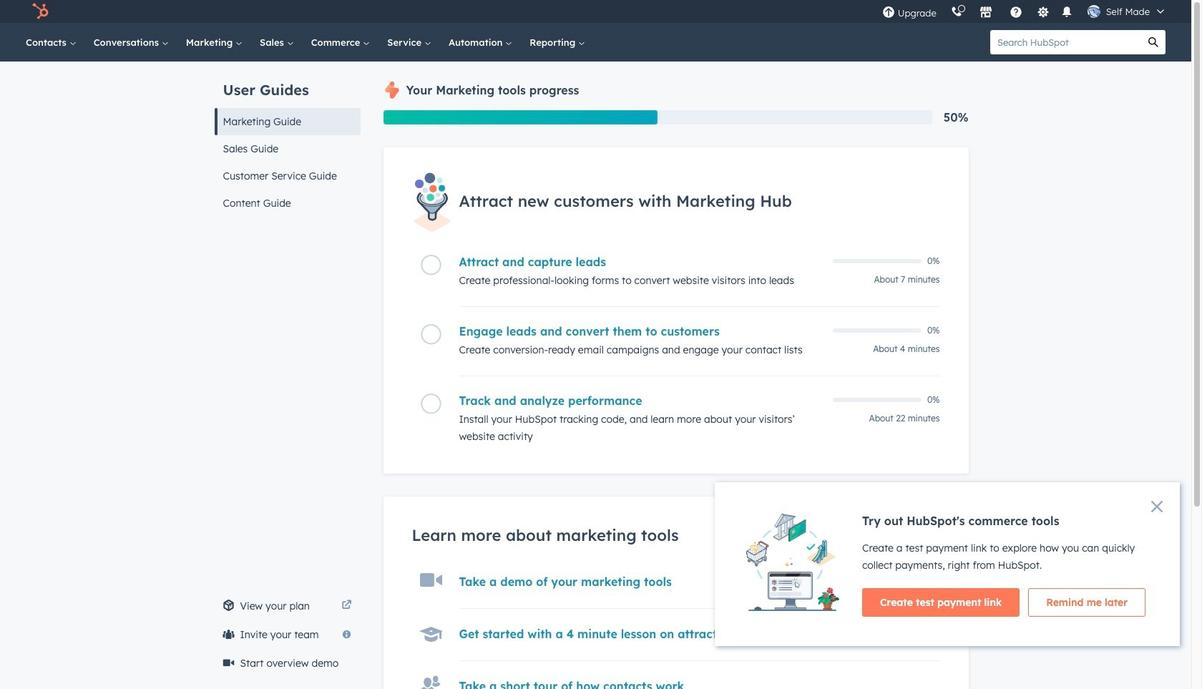 Task type: describe. For each thing, give the bounding box(es) containing it.
Search HubSpot search field
[[990, 30, 1141, 54]]

marketplaces image
[[979, 6, 992, 19]]

close image
[[1151, 501, 1163, 512]]

1 link opens in a new window image from the top
[[342, 598, 352, 615]]

ruby anderson image
[[1087, 5, 1100, 18]]



Task type: vqa. For each thing, say whether or not it's contained in the screenshot.
second PRESS TO SORT. element from left
no



Task type: locate. For each thing, give the bounding box(es) containing it.
menu
[[875, 0, 1174, 23]]

progress bar
[[383, 110, 658, 125]]

link opens in a new window image
[[342, 598, 352, 615], [342, 600, 352, 611]]

2 link opens in a new window image from the top
[[342, 600, 352, 611]]

user guides element
[[214, 62, 360, 217]]



